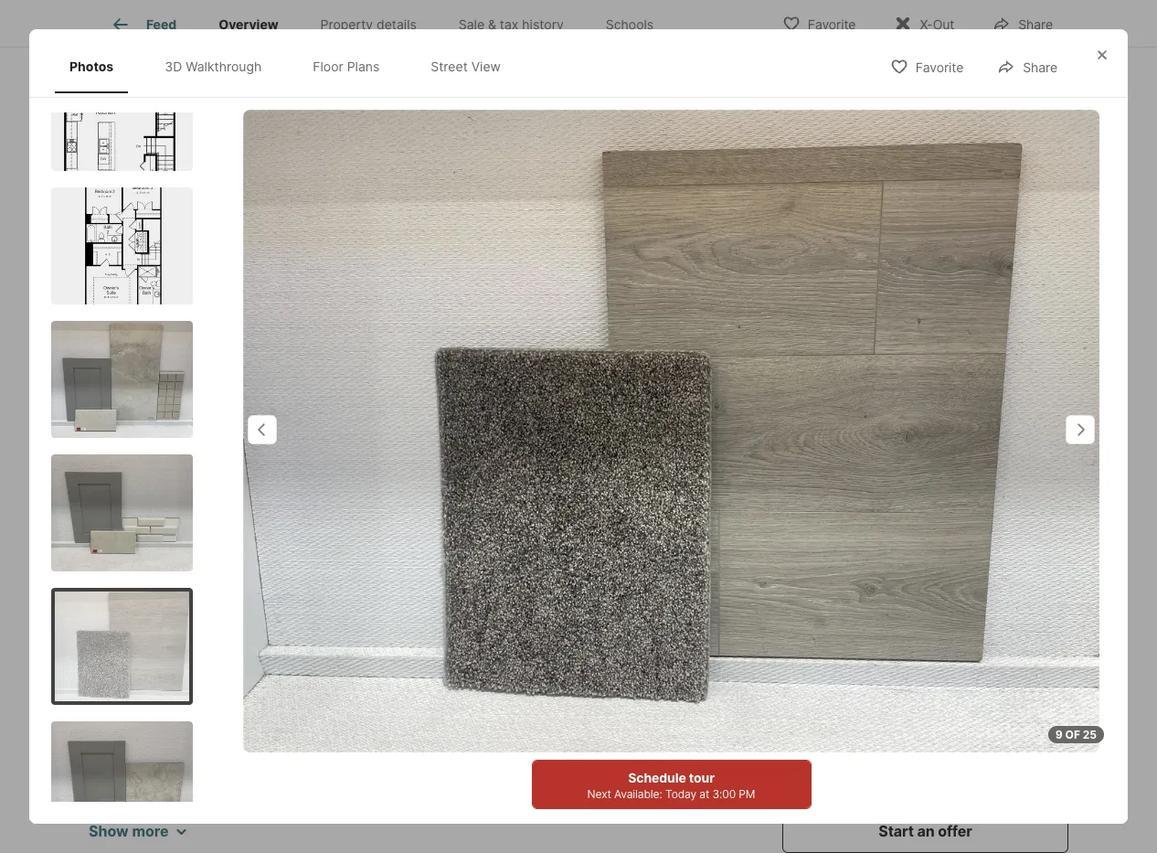 Task type: describe. For each thing, give the bounding box(es) containing it.
6024 towering oaks ln , charlotte , nc 28205
[[89, 529, 410, 547]]

tour for tour in person
[[821, 644, 846, 658]]

floor inside tab
[[313, 59, 344, 74]]

street view inside button
[[441, 430, 513, 446]]

townhome!
[[281, 766, 357, 784]]

list box containing tour in person
[[783, 628, 1069, 675]]

floor plans inside floor plans tab
[[313, 59, 380, 74]]

go
[[783, 493, 812, 519]]

walkthrough for tab list containing photos
[[186, 59, 262, 74]]

spacious
[[449, 809, 511, 828]]

room.
[[282, 831, 321, 850]]

island
[[566, 809, 606, 828]]

tuesday 31 oct
[[810, 534, 861, 598]]

overview tab
[[198, 3, 300, 47]]

2 horizontal spatial with
[[403, 809, 433, 828]]

street inside tab
[[431, 59, 468, 74]]

hudson
[[644, 744, 698, 762]]

0 vertical spatial large
[[526, 766, 560, 784]]

photos
[[333, 744, 393, 762]]

active link
[[179, 495, 224, 511]]

tour for schedule tour next available: today at 3:00 pm
[[689, 770, 715, 786]]

favorite for share
[[916, 60, 964, 75]]

$554,352
[[89, 571, 190, 597]]

ft
[[526, 599, 540, 618]]

3:00
[[713, 788, 736, 801]]

suite
[[607, 766, 641, 784]]

1 horizontal spatial the
[[504, 831, 527, 850]]

ground
[[362, 766, 412, 784]]

25
[[1084, 728, 1098, 742]]

charlotte
[[266, 529, 331, 547]]

1
[[920, 550, 933, 582]]

3.5 baths
[[417, 571, 456, 618]]

new construction
[[111, 65, 229, 79]]

deck,
[[232, 809, 270, 828]]

tour in person
[[821, 644, 898, 658]]

about this home
[[89, 686, 259, 712]]

3.5
[[417, 571, 450, 597]]

new construction link
[[89, 45, 776, 475]]

powder
[[226, 831, 278, 850]]

tab list for x-out
[[89, 0, 690, 47]]

thursday
[[987, 534, 1046, 548]]

24 photos
[[976, 430, 1039, 446]]

in
[[848, 644, 858, 658]]

tour in person option
[[783, 628, 916, 675]]

favorite button for share
[[875, 48, 980, 85]]

adjacent
[[162, 831, 221, 850]]

31
[[820, 550, 851, 582]]

tour via video chat option
[[916, 628, 1069, 675]]

1 horizontal spatial with
[[199, 809, 228, 828]]

next image
[[1047, 552, 1077, 581]]

video
[[998, 644, 1026, 658]]

&
[[488, 17, 497, 32]]

gathering
[[89, 809, 155, 828]]

get
[[183, 601, 205, 617]]

0 horizontal spatial room
[[89, 831, 124, 850]]

and
[[610, 809, 636, 828]]

baths link
[[417, 599, 456, 618]]

3-
[[101, 766, 117, 784]]

x-out button
[[879, 4, 971, 42]]

schools
[[606, 17, 654, 32]]

new
[[111, 65, 137, 79]]

a down ground in the bottom of the page
[[380, 788, 388, 806]]

schools tab
[[585, 3, 675, 47]]

1 horizontal spatial home
[[908, 493, 966, 519]]

kitchen
[[349, 809, 399, 828]]

is
[[741, 744, 752, 762]]

floor inside button
[[309, 430, 340, 446]]

car
[[131, 788, 153, 806]]

share button inside dialog
[[983, 48, 1074, 85]]

schedule for schedule tour next available: today at 3:00 pm
[[629, 770, 687, 786]]

x-out
[[921, 16, 955, 32]]

thursday 2 nov
[[987, 534, 1046, 598]]

map entry image
[[633, 493, 755, 615]]

approved
[[235, 601, 294, 617]]

1 horizontal spatial room
[[159, 809, 194, 828]]

28205
[[365, 529, 410, 547]]

cancel
[[828, 742, 862, 756]]

1,952 sq ft
[[504, 571, 560, 618]]

schedule tour
[[877, 703, 976, 721]]

street view button
[[400, 420, 529, 457]]

1 vertical spatial this
[[157, 686, 196, 712]]

dialog containing photos
[[29, 0, 1129, 853]]

floor plans tab
[[298, 44, 395, 89]]

construction
[[190, 766, 276, 784]]

3d for tab list containing photos
[[165, 59, 182, 74]]

9 of 25
[[1056, 728, 1098, 742]]

est.
[[89, 601, 111, 617]]

1 vertical spatial large
[[710, 788, 744, 806]]

4 beds
[[338, 571, 373, 618]]

of
[[1066, 728, 1081, 742]]

sq
[[504, 599, 522, 618]]

start
[[879, 822, 915, 840]]

oaks inside mls # 4064036 representative photos added. the breckenridge ii plan at hudson oaks is a 3-story new construction townhome! ground floor features a large guest suite accessed from the 2-car garage. the second floor offers a beautiful open-concept layout that includes a large gathering room with deck, a gourmet kitchen with a spacious center-island and bright dining room with adjacent powder room. all 3 bedrooms, including the deluxe owner's suite, are f
[[702, 744, 737, 762]]

photos
[[70, 59, 114, 74]]

0 horizontal spatial the
[[214, 788, 240, 806]]

layout
[[558, 788, 600, 806]]

via
[[980, 644, 995, 658]]

street view tab
[[416, 44, 516, 89]]

a down beautiful
[[437, 809, 445, 828]]

concept
[[498, 788, 554, 806]]

features
[[452, 766, 509, 784]]

mls
[[89, 744, 119, 762]]

plan
[[593, 744, 622, 762]]

breckenridge
[[486, 744, 577, 762]]

floor plans inside floor plans button
[[309, 430, 377, 446]]

3d walkthrough inside tab
[[165, 59, 262, 74]]

get pre-approved link
[[183, 601, 294, 617]]

available:
[[615, 788, 663, 801]]

a up concept
[[513, 766, 522, 784]]

sale & tax history tab
[[438, 3, 585, 47]]

for
[[105, 495, 131, 511]]

at inside schedule tour next available: today at 3:00 pm
[[700, 788, 710, 801]]

story
[[117, 766, 153, 784]]

property
[[321, 17, 373, 32]]

3d for 3d walkthrough button
[[145, 430, 162, 446]]



Task type: locate. For each thing, give the bounding box(es) containing it.
3d walkthrough inside 3d walkthrough button
[[145, 430, 245, 446]]

1 horizontal spatial the
[[455, 744, 482, 762]]

4064036
[[137, 744, 201, 762]]

1 vertical spatial floor
[[299, 788, 331, 806]]

an
[[918, 822, 935, 840]]

wednesday 1 nov
[[892, 534, 960, 598]]

deluxe
[[531, 831, 576, 850]]

0 horizontal spatial nov
[[914, 584, 938, 598]]

3d walkthrough up active link
[[145, 430, 245, 446]]

tour down tour via video chat option
[[946, 703, 976, 721]]

0 vertical spatial 3d
[[165, 59, 182, 74]]

, left charlotte
[[258, 529, 263, 547]]

2 , from the left
[[331, 529, 335, 547]]

3d inside button
[[145, 430, 162, 446]]

0 vertical spatial favorite
[[808, 16, 856, 32]]

0 vertical spatial 3d walkthrough
[[165, 59, 262, 74]]

schedule up the 'includes'
[[629, 770, 687, 786]]

it's free, cancel anytime
[[783, 742, 906, 756]]

nov inside thursday 2 nov
[[1005, 584, 1028, 598]]

tab list for share
[[51, 40, 534, 93]]

1 horizontal spatial favorite button
[[875, 48, 980, 85]]

tour for go tour this home
[[817, 493, 859, 519]]

0 horizontal spatial large
[[526, 766, 560, 784]]

tab list containing feed
[[89, 0, 690, 47]]

a down second
[[274, 809, 282, 828]]

home up representative
[[201, 686, 259, 712]]

0 vertical spatial room
[[159, 809, 194, 828]]

favorite button
[[767, 4, 872, 42], [875, 48, 980, 85]]

room down gathering
[[89, 831, 124, 850]]

1 horizontal spatial tour
[[954, 644, 977, 658]]

this up 4064036
[[157, 686, 196, 712]]

favorite inside dialog
[[916, 60, 964, 75]]

person
[[860, 644, 898, 658]]

schedule up 'anytime'
[[877, 703, 943, 721]]

0 horizontal spatial the
[[89, 788, 111, 806]]

the down center-
[[504, 831, 527, 850]]

room down the garage.
[[159, 809, 194, 828]]

0 vertical spatial tour
[[817, 493, 859, 519]]

ln
[[241, 529, 258, 547]]

a left 3-
[[89, 766, 97, 784]]

nov
[[914, 584, 938, 598], [1005, 584, 1028, 598]]

tour inside schedule tour next available: today at 3:00 pm
[[689, 770, 715, 786]]

9
[[1056, 728, 1063, 742]]

6024 towering oaks ln image
[[243, 110, 1100, 753]]

4
[[338, 571, 352, 597]]

1,952
[[504, 571, 560, 597]]

2-
[[115, 788, 131, 806]]

2 horizontal spatial tour
[[946, 703, 976, 721]]

0 horizontal spatial ,
[[258, 529, 263, 547]]

walkthrough up active link
[[165, 430, 245, 446]]

dialog
[[29, 0, 1129, 853]]

1 vertical spatial plans
[[343, 430, 377, 446]]

includes
[[636, 788, 694, 806]]

3d up sale
[[145, 430, 162, 446]]

tab list
[[89, 0, 690, 47], [51, 40, 534, 93]]

with down gathering
[[128, 831, 158, 850]]

at
[[627, 744, 640, 762], [700, 788, 710, 801]]

oct
[[824, 584, 847, 598]]

towering
[[131, 529, 197, 547]]

0 vertical spatial favorite button
[[767, 4, 872, 42]]

#
[[123, 744, 133, 762]]

baths
[[417, 599, 456, 618]]

tour via video chat
[[954, 644, 1052, 658]]

3d walkthrough button
[[103, 420, 260, 457]]

0 horizontal spatial favorite button
[[767, 4, 872, 42]]

accessed
[[645, 766, 711, 784]]

, left nc
[[331, 529, 335, 547]]

0 vertical spatial floor plans
[[313, 59, 380, 74]]

0 horizontal spatial schedule
[[629, 770, 687, 786]]

large
[[526, 766, 560, 784], [710, 788, 744, 806]]

6024 towering oaks ln, charlotte, nc 28205 image
[[89, 45, 776, 471], [783, 45, 1069, 254], [783, 262, 1069, 471]]

are
[[680, 831, 702, 850]]

center-
[[515, 809, 566, 828]]

home up 'wednesday'
[[908, 493, 966, 519]]

image image
[[51, 54, 193, 171], [51, 187, 193, 304], [51, 321, 193, 438], [51, 454, 193, 571], [55, 591, 189, 701], [51, 721, 193, 838]]

second
[[244, 788, 295, 806]]

0 vertical spatial share
[[1019, 16, 1054, 32]]

1 horizontal spatial this
[[864, 493, 903, 519]]

at inside mls # 4064036 representative photos added. the breckenridge ii plan at hudson oaks is a 3-story new construction townhome! ground floor features a large guest suite accessed from the 2-car garage. the second floor offers a beautiful open-concept layout that includes a large gathering room with deck, a gourmet kitchen with a spacious center-island and bright dining room with adjacent powder room. all 3 bedrooms, including the deluxe owner's suite, are f
[[627, 744, 640, 762]]

0 vertical spatial plans
[[347, 59, 380, 74]]

1 vertical spatial walkthrough
[[165, 430, 245, 446]]

1 tour from the left
[[821, 644, 846, 658]]

share
[[1019, 16, 1054, 32], [1024, 60, 1058, 75]]

list box
[[783, 628, 1069, 675]]

0 vertical spatial floor
[[417, 766, 448, 784]]

1 vertical spatial favorite button
[[875, 48, 980, 85]]

tour left in
[[821, 644, 846, 658]]

1 vertical spatial street view
[[441, 430, 513, 446]]

walkthrough inside tab
[[186, 59, 262, 74]]

floor down added.
[[417, 766, 448, 784]]

plans inside floor plans tab
[[347, 59, 380, 74]]

tour up today
[[689, 770, 715, 786]]

bedrooms,
[[360, 831, 433, 850]]

street view
[[431, 59, 501, 74], [441, 430, 513, 446]]

0 horizontal spatial floor
[[299, 788, 331, 806]]

added.
[[397, 744, 451, 762]]

schedule inside button
[[877, 703, 943, 721]]

nov for 1
[[914, 584, 938, 598]]

room
[[159, 809, 194, 828], [89, 831, 124, 850]]

details
[[377, 17, 417, 32]]

2
[[1008, 550, 1025, 582]]

property details tab
[[300, 3, 438, 47]]

out
[[934, 16, 955, 32]]

street view inside tab
[[431, 59, 501, 74]]

3d walkthrough down overview tab
[[165, 59, 262, 74]]

sale & tax history
[[459, 17, 564, 32]]

schedule for schedule tour
[[877, 703, 943, 721]]

the up features
[[455, 744, 482, 762]]

schedule inside schedule tour next available: today at 3:00 pm
[[629, 770, 687, 786]]

0 vertical spatial this
[[864, 493, 903, 519]]

open-
[[456, 788, 498, 806]]

walkthrough for 3d walkthrough button
[[165, 430, 245, 446]]

dining
[[685, 809, 727, 828]]

tour for tour via video chat
[[954, 644, 977, 658]]

tour
[[821, 644, 846, 658], [954, 644, 977, 658]]

3d inside tab
[[165, 59, 182, 74]]

nov inside wednesday 1 nov
[[914, 584, 938, 598]]

view inside button
[[482, 430, 513, 446]]

,
[[258, 529, 263, 547], [331, 529, 335, 547]]

0 horizontal spatial oaks
[[201, 529, 238, 547]]

0 horizontal spatial at
[[627, 744, 640, 762]]

1 vertical spatial share
[[1024, 60, 1058, 75]]

feed link
[[110, 14, 177, 36]]

0 vertical spatial home
[[908, 493, 966, 519]]

from
[[715, 766, 747, 784]]

2 nov from the left
[[1005, 584, 1028, 598]]

1 horizontal spatial floor
[[417, 766, 448, 784]]

tour left via
[[954, 644, 977, 658]]

0 horizontal spatial tour
[[689, 770, 715, 786]]

wednesday
[[892, 534, 960, 548]]

tour for schedule tour
[[946, 703, 976, 721]]

1 horizontal spatial tour
[[817, 493, 859, 519]]

favorite for x-out
[[808, 16, 856, 32]]

1 horizontal spatial 3d
[[165, 59, 182, 74]]

oaks left the ln
[[201, 529, 238, 547]]

1 vertical spatial view
[[482, 430, 513, 446]]

1 horizontal spatial at
[[700, 788, 710, 801]]

0 horizontal spatial with
[[128, 831, 158, 850]]

1 vertical spatial share button
[[983, 48, 1074, 85]]

1 vertical spatial floor
[[309, 430, 340, 446]]

/mo
[[156, 601, 179, 617]]

photos tab
[[55, 44, 128, 89]]

favorite button for x-out
[[767, 4, 872, 42]]

3d down feed
[[165, 59, 182, 74]]

view inside tab
[[472, 59, 501, 74]]

3d walkthrough
[[165, 59, 262, 74], [145, 430, 245, 446]]

0 horizontal spatial this
[[157, 686, 196, 712]]

3d walkthrough tab
[[150, 44, 277, 89]]

1 horizontal spatial ,
[[331, 529, 335, 547]]

chat
[[1029, 644, 1052, 658]]

floor
[[313, 59, 344, 74], [309, 430, 340, 446]]

suite,
[[638, 831, 676, 850]]

tour inside button
[[946, 703, 976, 721]]

0 vertical spatial schedule
[[877, 703, 943, 721]]

nov down 1
[[914, 584, 938, 598]]

this
[[864, 493, 903, 519], [157, 686, 196, 712]]

$554,352 est. $3,815 /mo get pre-approved
[[89, 571, 294, 617]]

1 horizontal spatial oaks
[[702, 744, 737, 762]]

with down beautiful
[[403, 809, 433, 828]]

at left 3:00 at the bottom of the page
[[700, 788, 710, 801]]

a right today
[[698, 788, 706, 806]]

floor plans button
[[268, 420, 393, 457]]

1 horizontal spatial schedule
[[877, 703, 943, 721]]

0 horizontal spatial favorite
[[808, 16, 856, 32]]

1 vertical spatial favorite
[[916, 60, 964, 75]]

tour up tuesday on the right of page
[[817, 493, 859, 519]]

0 vertical spatial the
[[455, 744, 482, 762]]

guest
[[564, 766, 603, 784]]

x-
[[921, 16, 934, 32]]

schedule tour button
[[783, 690, 1069, 734]]

pm
[[739, 788, 756, 801]]

0 vertical spatial oaks
[[201, 529, 238, 547]]

schedule tour next available: today at 3:00 pm
[[588, 770, 756, 801]]

1 vertical spatial 3d walkthrough
[[145, 430, 245, 446]]

floor up gourmet
[[299, 788, 331, 806]]

-
[[170, 495, 175, 511]]

about
[[89, 686, 152, 712]]

with up adjacent
[[199, 809, 228, 828]]

overview
[[219, 17, 279, 32]]

favorite
[[808, 16, 856, 32], [916, 60, 964, 75]]

oaks up from
[[702, 744, 737, 762]]

2 vertical spatial tour
[[689, 770, 715, 786]]

1 vertical spatial oaks
[[702, 744, 737, 762]]

large down breckenridge
[[526, 766, 560, 784]]

offer
[[939, 822, 973, 840]]

tab list containing photos
[[51, 40, 534, 93]]

sale
[[459, 17, 485, 32]]

1 horizontal spatial favorite
[[916, 60, 964, 75]]

this up 'wednesday'
[[864, 493, 903, 519]]

today
[[666, 788, 697, 801]]

$3,815
[[115, 601, 156, 617]]

walkthrough
[[186, 59, 262, 74], [165, 430, 245, 446]]

photos
[[996, 430, 1039, 446]]

1 vertical spatial the
[[214, 788, 240, 806]]

0 horizontal spatial 3d
[[145, 430, 162, 446]]

0 vertical spatial floor
[[313, 59, 344, 74]]

plans inside floor plans button
[[343, 430, 377, 446]]

garage.
[[157, 788, 209, 806]]

1 vertical spatial floor plans
[[309, 430, 377, 446]]

6024
[[89, 529, 127, 547]]

0 horizontal spatial tour
[[821, 644, 846, 658]]

0 horizontal spatial home
[[201, 686, 259, 712]]

the down construction
[[214, 788, 240, 806]]

24
[[976, 430, 993, 446]]

1 vertical spatial home
[[201, 686, 259, 712]]

0 vertical spatial at
[[627, 744, 640, 762]]

1 , from the left
[[258, 529, 263, 547]]

0 vertical spatial share button
[[978, 4, 1069, 42]]

1 nov from the left
[[914, 584, 938, 598]]

1 horizontal spatial nov
[[1005, 584, 1028, 598]]

1 vertical spatial room
[[89, 831, 124, 850]]

1 vertical spatial schedule
[[629, 770, 687, 786]]

at up suite
[[627, 744, 640, 762]]

view
[[472, 59, 501, 74], [482, 430, 513, 446]]

walkthrough down overview tab
[[186, 59, 262, 74]]

beautiful
[[392, 788, 452, 806]]

that
[[604, 788, 632, 806]]

1 vertical spatial the
[[504, 831, 527, 850]]

0 vertical spatial street view
[[431, 59, 501, 74]]

new
[[157, 766, 186, 784]]

2 tour from the left
[[954, 644, 977, 658]]

street
[[431, 59, 468, 74], [441, 430, 479, 446]]

tax
[[500, 17, 519, 32]]

0 vertical spatial street
[[431, 59, 468, 74]]

street inside button
[[441, 430, 479, 446]]

the
[[89, 788, 111, 806], [504, 831, 527, 850]]

1 vertical spatial tour
[[946, 703, 976, 721]]

the left the 2-
[[89, 788, 111, 806]]

1 horizontal spatial large
[[710, 788, 744, 806]]

representative
[[206, 744, 329, 762]]

nov down 2
[[1005, 584, 1028, 598]]

large down from
[[710, 788, 744, 806]]

0 vertical spatial the
[[89, 788, 111, 806]]

nov for 2
[[1005, 584, 1028, 598]]

0 vertical spatial walkthrough
[[186, 59, 262, 74]]

owner's
[[580, 831, 634, 850]]

walkthrough inside button
[[165, 430, 245, 446]]

None button
[[794, 523, 877, 610], [884, 524, 968, 609], [975, 524, 1058, 609], [794, 523, 877, 610], [884, 524, 968, 609], [975, 524, 1058, 609]]

1 vertical spatial at
[[700, 788, 710, 801]]

0 vertical spatial view
[[472, 59, 501, 74]]

1 vertical spatial 3d
[[145, 430, 162, 446]]

bright
[[640, 809, 681, 828]]

1 vertical spatial street
[[441, 430, 479, 446]]



Task type: vqa. For each thing, say whether or not it's contained in the screenshot.
Nov in Wednesday 1 Nov
yes



